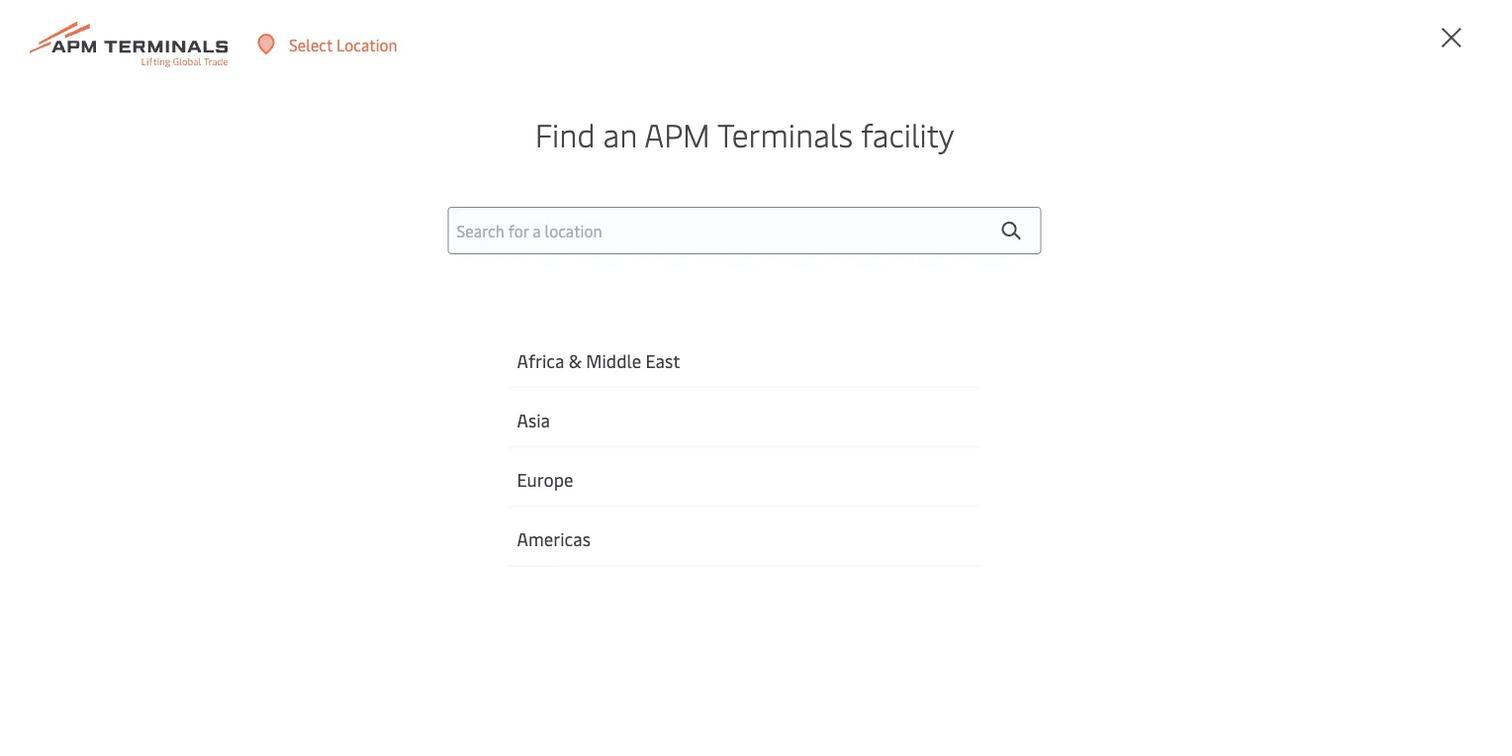 Task type: locate. For each thing, give the bounding box(es) containing it.
africa
[[517, 348, 564, 372]]

europe button
[[507, 448, 982, 508]]

europe
[[517, 467, 573, 491]]

login / create account
[[1292, 34, 1452, 55]]

find
[[535, 113, 595, 155]]

americas
[[517, 526, 591, 550]]

tt image
[[0, 89, 1489, 445]]

facility
[[861, 113, 954, 155]]

africa & middle east
[[517, 348, 680, 372]]

Search for a location search field
[[448, 207, 1042, 254]]

account
[[1393, 34, 1452, 55]]

americas button
[[507, 508, 982, 567]]

asia button
[[507, 389, 982, 448]]

&
[[569, 348, 582, 372]]

select
[[289, 34, 333, 55]]

login / create account link
[[1255, 0, 1452, 89]]



Task type: describe. For each thing, give the bounding box(es) containing it.
create
[[1344, 34, 1390, 55]]

asia
[[517, 407, 550, 431]]

location
[[336, 34, 398, 55]]

terminals
[[717, 113, 853, 155]]

/
[[1334, 34, 1340, 55]]

an
[[603, 113, 637, 155]]

east
[[646, 348, 680, 372]]

login
[[1292, 34, 1330, 55]]

africa & middle east button
[[507, 330, 982, 389]]

apm
[[644, 113, 710, 155]]

select location
[[289, 34, 398, 55]]

middle
[[586, 348, 641, 372]]

find an apm terminals facility
[[535, 113, 954, 155]]



Task type: vqa. For each thing, say whether or not it's contained in the screenshot.
africa & middle east 'button'
yes



